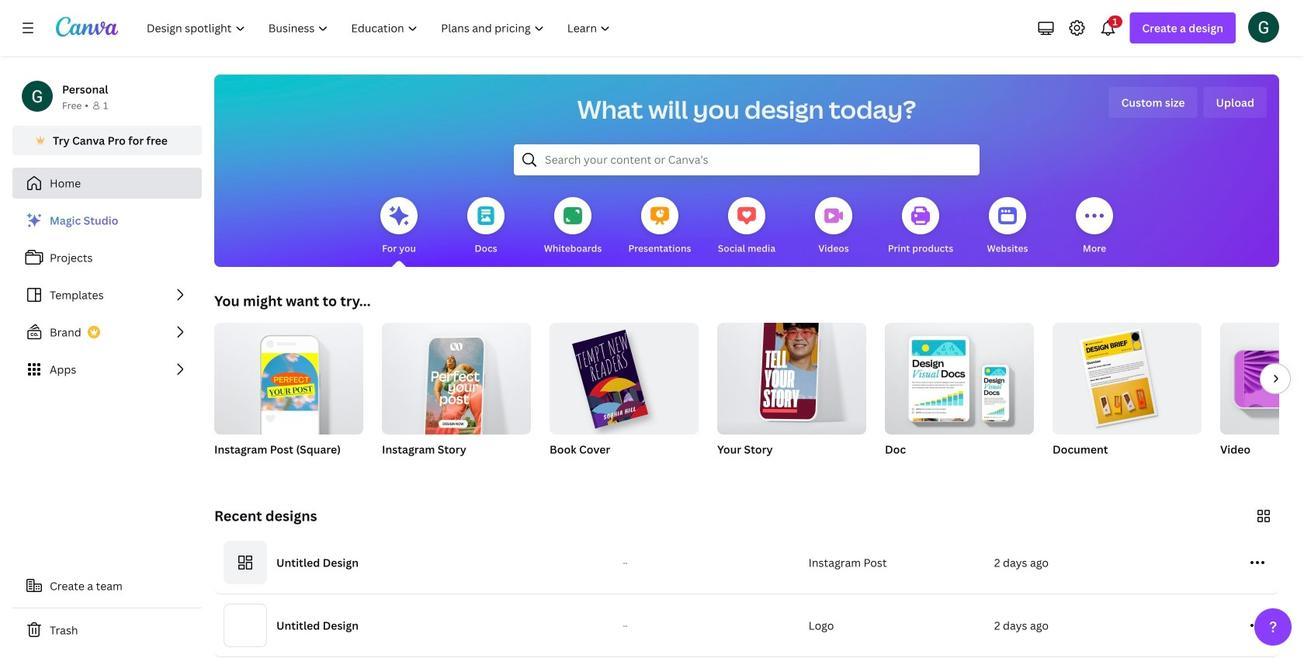 Task type: locate. For each thing, give the bounding box(es) containing it.
group
[[718, 314, 867, 477], [718, 314, 867, 435], [214, 317, 364, 477], [214, 317, 364, 435], [382, 317, 531, 477], [382, 317, 531, 444], [550, 317, 699, 477], [550, 317, 699, 435], [886, 323, 1035, 477], [886, 323, 1035, 435], [1053, 323, 1202, 477], [1221, 323, 1305, 477]]

list
[[12, 205, 202, 385]]

None search field
[[514, 144, 980, 176]]

Search search field
[[545, 145, 949, 175]]

top level navigation element
[[137, 12, 624, 43]]

greg robinson image
[[1249, 11, 1280, 43]]



Task type: vqa. For each thing, say whether or not it's contained in the screenshot.
the Elements button
no



